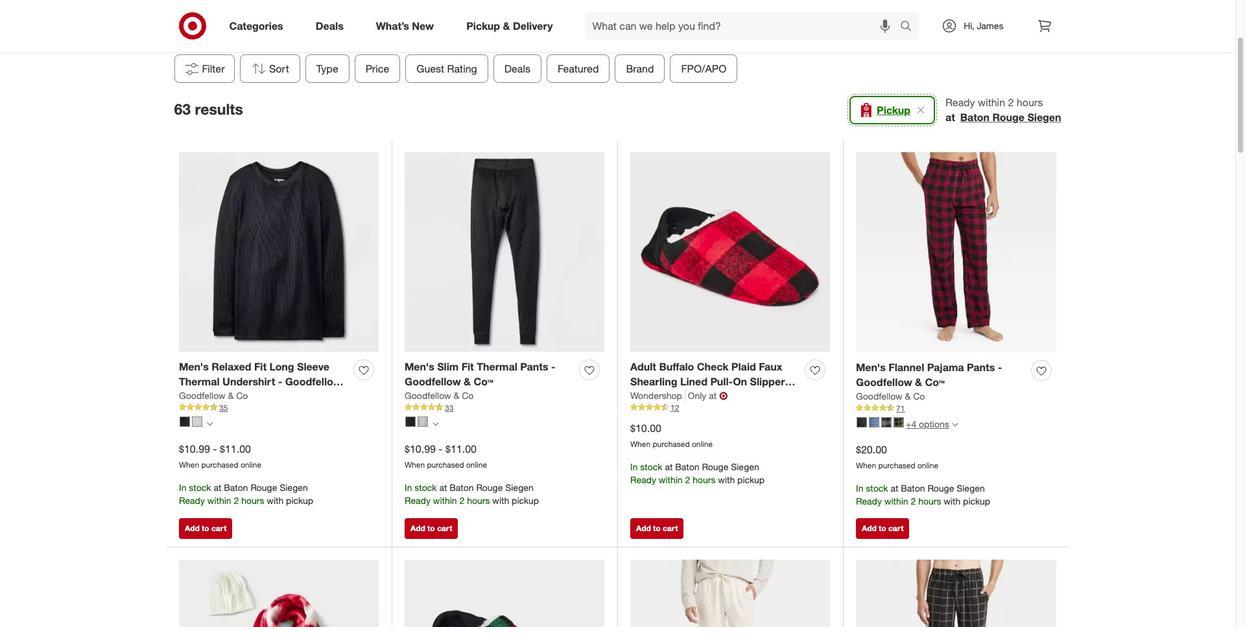 Task type: locate. For each thing, give the bounding box(es) containing it.
What can we help you find? suggestions appear below search field
[[585, 12, 904, 40]]

add to cart button for men's slim fit thermal pants - goodfellow & co™
[[405, 519, 458, 540]]

purchased down $10.00
[[653, 439, 690, 449]]

co for &
[[913, 391, 925, 402]]

4 add to cart button from the left
[[856, 519, 909, 540]]

0 horizontal spatial men's
[[179, 361, 209, 374]]

$10.99 - $11.00 when purchased online for undershirt
[[179, 443, 261, 470]]

add to cart button for men's flannel pajama pants - goodfellow & co™
[[856, 519, 909, 540]]

men's inside men's slim fit thermal pants - goodfellow & co™
[[405, 361, 434, 374]]

1 horizontal spatial all colors image
[[433, 422, 438, 427]]

deals for deals button
[[504, 62, 530, 75]]

add
[[185, 524, 200, 534], [410, 524, 425, 534], [636, 524, 651, 534], [862, 524, 877, 534]]

thermal up 33 link
[[477, 361, 517, 374]]

deals inside button
[[504, 62, 530, 75]]

men's tapered fleece jogger pants - goodfellow & co™ image
[[630, 561, 830, 628], [630, 561, 830, 628]]

$11.00 for goodfellow
[[446, 443, 477, 456]]

1 horizontal spatial pickup
[[877, 104, 910, 117]]

0 horizontal spatial all colors image
[[207, 422, 213, 427]]

in stock at  baton rouge siegen ready within 2 hours with pickup for men's flannel pajama pants - goodfellow & co™
[[856, 483, 990, 507]]

with
[[718, 475, 735, 486], [267, 496, 284, 507], [492, 496, 509, 507], [944, 496, 961, 507]]

siegen inside ready within 2 hours at baton rouge siegen
[[1027, 111, 1061, 124]]

0 vertical spatial deals
[[316, 19, 344, 32]]

goodfellow & co
[[179, 390, 248, 401], [405, 390, 474, 401], [856, 391, 925, 402]]

1 horizontal spatial men's
[[405, 361, 434, 374]]

0 horizontal spatial fit
[[254, 361, 267, 374]]

in stock at  baton rouge siegen ready within 2 hours with pickup for men's slim fit thermal pants - goodfellow & co™
[[405, 483, 539, 507]]

all colors image
[[207, 422, 213, 427], [433, 422, 438, 427]]

hours for men's slim fit thermal pants - goodfellow & co™
[[467, 496, 490, 507]]

1 $10.99 - $11.00 when purchased online from the left
[[179, 443, 261, 470]]

in
[[630, 462, 638, 473], [179, 483, 186, 494], [405, 483, 412, 494], [856, 483, 863, 494]]

4 cart from the left
[[888, 524, 904, 534]]

$10.00
[[630, 422, 661, 435]]

online
[[692, 439, 713, 449], [241, 460, 261, 470], [466, 460, 487, 470], [918, 461, 938, 471]]

1 horizontal spatial black image
[[857, 418, 867, 428]]

search
[[894, 20, 926, 33]]

when inside $20.00 when purchased online
[[856, 461, 876, 471]]

stock for men's flannel pajama pants - goodfellow & co™
[[866, 483, 888, 494]]

2 $10.99 - $11.00 when purchased online from the left
[[405, 443, 487, 470]]

fit inside men's relaxed fit long sleeve thermal undershirt - goodfellow & co™
[[254, 361, 267, 374]]

& up +4
[[905, 391, 911, 402]]

& inside men's slim fit thermal pants - goodfellow & co™
[[464, 375, 471, 388]]

+4 options
[[906, 419, 949, 430]]

pickup for pickup
[[877, 104, 910, 117]]

$10.99 - $11.00 when purchased online for goodfellow
[[405, 443, 487, 470]]

goodfellow down sleeve
[[285, 375, 341, 388]]

co for goodfellow
[[462, 390, 474, 401]]

0 horizontal spatial co™
[[189, 390, 209, 403]]

all colors element
[[207, 420, 213, 428], [433, 420, 438, 428]]

men's relaxed fit long sleeve thermal undershirt - goodfellow & co™ link
[[179, 360, 348, 403]]

only
[[688, 390, 706, 401]]

2 for men's slim fit thermal pants - goodfellow & co™
[[459, 496, 464, 507]]

men's slim fit thermal pants - goodfellow & co™ image
[[405, 153, 604, 352], [405, 153, 604, 352]]

$10.99 - $11.00 when purchased online down 33
[[405, 443, 487, 470]]

add to cart button
[[179, 519, 232, 540], [405, 519, 458, 540], [630, 519, 684, 540], [856, 519, 909, 540]]

2 for men's flannel pajama pants - goodfellow & co™
[[911, 496, 916, 507]]

fpo/apo
[[681, 62, 726, 75]]

co™ up gray icon
[[189, 390, 209, 403]]

stock for men's slim fit thermal pants - goodfellow & co™
[[415, 483, 437, 494]]

0 horizontal spatial $11.00
[[220, 443, 251, 456]]

online down +4 options in the bottom of the page
[[918, 461, 938, 471]]

1 horizontal spatial $10.99
[[405, 443, 436, 456]]

2 inside ready within 2 hours at baton rouge siegen
[[1008, 96, 1014, 109]]

35
[[219, 403, 228, 413]]

men's slim fit thermal pants - goodfellow & co™
[[405, 361, 555, 388]]

scarf and beanie - wondershop™ image
[[179, 561, 379, 628], [179, 561, 379, 628]]

hours for men's flannel pajama pants - goodfellow & co™
[[918, 496, 941, 507]]

pants up 33 link
[[520, 361, 548, 374]]

adult buffalo check plaid faux shearling lined pull-on slipper socks with huggable heel & grippers - wondershop™ red/black image
[[630, 153, 830, 352], [630, 153, 830, 352]]

pickup for men's flannel pajama pants - goodfellow & co™
[[963, 496, 990, 507]]

1 horizontal spatial pants
[[967, 361, 995, 374]]

¬
[[719, 390, 728, 402]]

fit inside men's slim fit thermal pants - goodfellow & co™
[[461, 361, 474, 374]]

0 vertical spatial pickup
[[466, 19, 500, 32]]

1 $10.99 from the left
[[179, 443, 210, 456]]

co™
[[474, 375, 494, 388], [925, 376, 945, 389], [189, 390, 209, 403]]

hours inside ready within 2 hours at baton rouge siegen
[[1017, 96, 1043, 109]]

in stock at  baton rouge siegen ready within 2 hours with pickup
[[630, 462, 765, 486], [179, 483, 313, 507], [405, 483, 539, 507], [856, 483, 990, 507]]

to for men's relaxed fit long sleeve thermal undershirt - goodfellow & co™
[[202, 524, 209, 534]]

brand button
[[615, 54, 665, 83]]

black image
[[405, 417, 416, 428], [857, 418, 867, 428]]

co down men's slim fit thermal pants - goodfellow & co™
[[462, 390, 474, 401]]

men's
[[179, 361, 209, 374], [405, 361, 434, 374], [856, 361, 886, 374]]

guest
[[416, 62, 444, 75]]

1 vertical spatial deals
[[504, 62, 530, 75]]

1 horizontal spatial thermal
[[477, 361, 517, 374]]

0 horizontal spatial pickup
[[466, 19, 500, 32]]

goodfellow
[[285, 375, 341, 388], [405, 375, 461, 388], [856, 376, 912, 389], [179, 390, 225, 401], [405, 390, 451, 401], [856, 391, 902, 402]]

men's left flannel
[[856, 361, 886, 374]]

0 horizontal spatial pants
[[520, 361, 548, 374]]

purchased down 33
[[427, 460, 464, 470]]

add to cart for men's relaxed fit long sleeve thermal undershirt - goodfellow & co™
[[185, 524, 227, 534]]

deals up type button
[[316, 19, 344, 32]]

1 all colors image from the left
[[207, 422, 213, 427]]

baton for men's relaxed fit long sleeve thermal undershirt - goodfellow & co™
[[224, 483, 248, 494]]

men's relaxed fit long sleeve thermal undershirt - goodfellow & co™ image
[[179, 153, 379, 352], [179, 153, 379, 352]]

all colors + 4 more colors image
[[952, 422, 958, 428]]

1 cart from the left
[[211, 524, 227, 534]]

co down the undershirt
[[236, 390, 248, 401]]

brand
[[626, 62, 654, 75]]

all colors image for goodfellow
[[433, 422, 438, 427]]

all colors element for undershirt
[[207, 420, 213, 428]]

goodfellow & co link
[[179, 390, 248, 402], [405, 390, 474, 402], [856, 390, 925, 403]]

deals down the pickup & delivery link
[[504, 62, 530, 75]]

& inside men's flannel pajama pants - goodfellow & co™
[[915, 376, 922, 389]]

purchased down $20.00
[[878, 461, 915, 471]]

2 to from the left
[[427, 524, 435, 534]]

deals button
[[493, 54, 541, 83]]

$10.99
[[179, 443, 210, 456], [405, 443, 436, 456]]

& up 33 link
[[464, 375, 471, 388]]

adult buffalo check plaid fleece lined pull-on slipper socks with huggable heel & grippers - wondershop™ black/red/blue image
[[405, 561, 604, 628], [405, 561, 604, 628]]

all colors image right gray icon
[[207, 422, 213, 427]]

goodfellow inside men's relaxed fit long sleeve thermal undershirt - goodfellow & co™
[[285, 375, 341, 388]]

at for 33
[[439, 483, 447, 494]]

1 to from the left
[[202, 524, 209, 534]]

purchased down gray icon
[[201, 460, 238, 470]]

1 add to cart button from the left
[[179, 519, 232, 540]]

long
[[269, 361, 294, 374]]

ready for men's flannel pajama pants - goodfellow & co™
[[856, 496, 882, 507]]

$10.00 when purchased online
[[630, 422, 713, 449]]

rouge
[[992, 111, 1025, 124], [702, 462, 728, 473], [251, 483, 277, 494], [476, 483, 503, 494], [928, 483, 954, 494]]

type
[[316, 62, 338, 75]]

0 horizontal spatial co
[[236, 390, 248, 401]]

$11.00 down 35
[[220, 443, 251, 456]]

cart for men's flannel pajama pants - goodfellow & co™
[[888, 524, 904, 534]]

& inside men's relaxed fit long sleeve thermal undershirt - goodfellow & co™
[[179, 390, 186, 403]]

cart
[[211, 524, 227, 534], [437, 524, 452, 534], [663, 524, 678, 534], [888, 524, 904, 534]]

stock
[[640, 462, 662, 473], [189, 483, 211, 494], [415, 483, 437, 494], [866, 483, 888, 494]]

black image for $20.00
[[857, 418, 867, 428]]

hours
[[1017, 96, 1043, 109], [693, 475, 716, 486], [241, 496, 264, 507], [467, 496, 490, 507], [918, 496, 941, 507]]

2 add to cart from the left
[[410, 524, 452, 534]]

2 $11.00 from the left
[[446, 443, 477, 456]]

4 to from the left
[[879, 524, 886, 534]]

35 link
[[179, 402, 379, 414]]

thermal
[[477, 361, 517, 374], [179, 375, 220, 388]]

filter button
[[174, 54, 234, 83]]

1 $11.00 from the left
[[220, 443, 251, 456]]

add to cart
[[185, 524, 227, 534], [410, 524, 452, 534], [636, 524, 678, 534], [862, 524, 904, 534]]

goodfellow & co up 71
[[856, 391, 925, 402]]

1 horizontal spatial $11.00
[[446, 443, 477, 456]]

goodfellow & co up 33
[[405, 390, 474, 401]]

men's inside men's relaxed fit long sleeve thermal undershirt - goodfellow & co™
[[179, 361, 209, 374]]

2 all colors element from the left
[[433, 420, 438, 428]]

2 horizontal spatial co™
[[925, 376, 945, 389]]

filter
[[202, 62, 225, 75]]

0 horizontal spatial deals
[[316, 19, 344, 32]]

2 cart from the left
[[437, 524, 452, 534]]

online down 12 "link"
[[692, 439, 713, 449]]

33 link
[[405, 402, 604, 414]]

2 horizontal spatial men's
[[856, 361, 886, 374]]

fit for long
[[254, 361, 267, 374]]

men's left relaxed
[[179, 361, 209, 374]]

cart for men's relaxed fit long sleeve thermal undershirt - goodfellow & co™
[[211, 524, 227, 534]]

1 horizontal spatial $10.99 - $11.00 when purchased online
[[405, 443, 487, 470]]

all colors element for goodfellow
[[433, 420, 438, 428]]

men's flannel pajama pants - goodfellow & co™ link
[[856, 361, 1026, 390]]

flannel
[[889, 361, 924, 374]]

2 horizontal spatial goodfellow & co link
[[856, 390, 925, 403]]

pants right pajama
[[967, 361, 995, 374]]

price button
[[354, 54, 400, 83]]

3 add from the left
[[636, 524, 651, 534]]

with for men's slim fit thermal pants - goodfellow & co™
[[492, 496, 509, 507]]

to
[[202, 524, 209, 534], [427, 524, 435, 534], [653, 524, 661, 534], [879, 524, 886, 534]]

pants inside men's slim fit thermal pants - goodfellow & co™
[[520, 361, 548, 374]]

at for 12
[[665, 462, 673, 473]]

delivery
[[513, 19, 553, 32]]

0 vertical spatial thermal
[[477, 361, 517, 374]]

2 $10.99 from the left
[[405, 443, 436, 456]]

0 horizontal spatial $10.99
[[179, 443, 210, 456]]

0 horizontal spatial goodfellow & co
[[179, 390, 248, 401]]

2 for men's relaxed fit long sleeve thermal undershirt - goodfellow & co™
[[234, 496, 239, 507]]

purchased
[[653, 439, 690, 449], [201, 460, 238, 470], [427, 460, 464, 470], [878, 461, 915, 471]]

1 add from the left
[[185, 524, 200, 534]]

purchased inside $20.00 when purchased online
[[878, 461, 915, 471]]

goodfellow down flannel
[[856, 376, 912, 389]]

2 add to cart button from the left
[[405, 519, 458, 540]]

baton for men's flannel pajama pants - goodfellow & co™
[[901, 483, 925, 494]]

men's left slim
[[405, 361, 434, 374]]

goodfellow & co link up 35
[[179, 390, 248, 402]]

siegen
[[1027, 111, 1061, 124], [731, 462, 759, 473], [280, 483, 308, 494], [505, 483, 534, 494], [957, 483, 985, 494]]

when inside $10.00 when purchased online
[[630, 439, 651, 449]]

when
[[630, 439, 651, 449], [179, 460, 199, 470], [405, 460, 425, 470], [856, 461, 876, 471]]

$10.99 - $11.00 when purchased online down gray icon
[[179, 443, 261, 470]]

1 vertical spatial pickup
[[877, 104, 910, 117]]

fit up the undershirt
[[254, 361, 267, 374]]

goodfellow & co link up 33
[[405, 390, 474, 402]]

ready for men's slim fit thermal pants - goodfellow & co™
[[405, 496, 431, 507]]

black image for $10.99
[[405, 417, 416, 428]]

co™ inside men's flannel pajama pants - goodfellow & co™
[[925, 376, 945, 389]]

0 horizontal spatial $10.99 - $11.00 when purchased online
[[179, 443, 261, 470]]

0 horizontal spatial goodfellow & co link
[[179, 390, 248, 402]]

all colors image down slim
[[433, 422, 438, 427]]

search button
[[894, 12, 926, 43]]

baton
[[960, 111, 990, 124], [675, 462, 699, 473], [224, 483, 248, 494], [450, 483, 474, 494], [901, 483, 925, 494]]

pickup inside button
[[877, 104, 910, 117]]

siegen for men's relaxed fit long sleeve thermal undershirt - goodfellow & co™
[[280, 483, 308, 494]]

siegen for men's flannel pajama pants - goodfellow & co™
[[957, 483, 985, 494]]

pickup
[[737, 475, 765, 486], [286, 496, 313, 507], [512, 496, 539, 507], [963, 496, 990, 507]]

gray image
[[418, 417, 428, 428], [881, 418, 892, 428]]

co
[[236, 390, 248, 401], [462, 390, 474, 401], [913, 391, 925, 402]]

goodfellow & co link up 71
[[856, 390, 925, 403]]

1 horizontal spatial all colors element
[[433, 420, 438, 428]]

all colors element down slim
[[433, 420, 438, 428]]

featured
[[557, 62, 599, 75]]

2 horizontal spatial goodfellow & co
[[856, 391, 925, 402]]

fit
[[254, 361, 267, 374], [461, 361, 474, 374]]

& down flannel
[[915, 376, 922, 389]]

advertisement region
[[229, 0, 1007, 30]]

green image
[[894, 418, 904, 428]]

$10.99 - $11.00 when purchased online
[[179, 443, 261, 470], [405, 443, 487, 470]]

add for men's slim fit thermal pants - goodfellow & co™
[[410, 524, 425, 534]]

1 all colors element from the left
[[207, 420, 213, 428]]

rouge inside ready within 2 hours at baton rouge siegen
[[992, 111, 1025, 124]]

1 horizontal spatial co
[[462, 390, 474, 401]]

-
[[551, 361, 555, 374], [998, 361, 1002, 374], [278, 375, 282, 388], [213, 443, 217, 456], [439, 443, 443, 456]]

pickup for men's relaxed fit long sleeve thermal undershirt - goodfellow & co™
[[286, 496, 313, 507]]

what's
[[376, 19, 409, 32]]

2 all colors image from the left
[[433, 422, 438, 427]]

pants
[[520, 361, 548, 374], [967, 361, 995, 374]]

sleeve
[[297, 361, 329, 374]]

goodfellow up 71
[[856, 391, 902, 402]]

& up black image
[[179, 390, 186, 403]]

thermal down relaxed
[[179, 375, 220, 388]]

1 horizontal spatial deals
[[504, 62, 530, 75]]

men's flannel pajama pants - goodfellow & co™ image
[[856, 153, 1056, 353], [856, 153, 1056, 353]]

thermal inside men's slim fit thermal pants - goodfellow & co™
[[477, 361, 517, 374]]

co™ up 33 link
[[474, 375, 494, 388]]

goodfellow down slim
[[405, 375, 461, 388]]

$11.00
[[220, 443, 251, 456], [446, 443, 477, 456]]

within
[[978, 96, 1005, 109], [659, 475, 683, 486], [207, 496, 231, 507], [433, 496, 457, 507], [884, 496, 908, 507]]

1 horizontal spatial co™
[[474, 375, 494, 388]]

men's inside men's flannel pajama pants - goodfellow & co™
[[856, 361, 886, 374]]

baton rouge siegen button
[[960, 110, 1061, 125]]

1 horizontal spatial fit
[[461, 361, 474, 374]]

4 add to cart from the left
[[862, 524, 904, 534]]

siegen for men's slim fit thermal pants - goodfellow & co™
[[505, 483, 534, 494]]

deals
[[316, 19, 344, 32], [504, 62, 530, 75]]

1 vertical spatial thermal
[[179, 375, 220, 388]]

$20.00 when purchased online
[[856, 443, 938, 471]]

- inside men's relaxed fit long sleeve thermal undershirt - goodfellow & co™
[[278, 375, 282, 388]]

0 horizontal spatial thermal
[[179, 375, 220, 388]]

1 horizontal spatial goodfellow & co link
[[405, 390, 474, 402]]

0 horizontal spatial all colors element
[[207, 420, 213, 428]]

fit right slim
[[461, 361, 474, 374]]

12
[[671, 403, 679, 413]]

online inside $20.00 when purchased online
[[918, 461, 938, 471]]

co™ down pajama
[[925, 376, 945, 389]]

featured button
[[546, 54, 610, 83]]

goodfellow & co up 35
[[179, 390, 248, 401]]

2 fit from the left
[[461, 361, 474, 374]]

2 add from the left
[[410, 524, 425, 534]]

0 horizontal spatial black image
[[405, 417, 416, 428]]

1 add to cart from the left
[[185, 524, 227, 534]]

with for men's relaxed fit long sleeve thermal undershirt - goodfellow & co™
[[267, 496, 284, 507]]

2 horizontal spatial co
[[913, 391, 925, 402]]

pickup
[[466, 19, 500, 32], [877, 104, 910, 117]]

all colors element right gray icon
[[207, 420, 213, 428]]

goodfellow & co for goodfellow
[[405, 390, 474, 401]]

ready within 2 hours at baton rouge siegen
[[945, 96, 1061, 124]]

&
[[503, 19, 510, 32], [464, 375, 471, 388], [915, 376, 922, 389], [179, 390, 186, 403], [228, 390, 234, 401], [454, 390, 459, 401], [905, 391, 911, 402]]

rouge for men's flannel pajama pants - goodfellow & co™
[[928, 483, 954, 494]]

co down men's flannel pajama pants - goodfellow & co™
[[913, 391, 925, 402]]

in for men's flannel pajama pants - goodfellow & co™
[[856, 483, 863, 494]]

$11.00 down 33
[[446, 443, 477, 456]]

what's new link
[[365, 12, 450, 40]]

add to cart for men's slim fit thermal pants - goodfellow & co™
[[410, 524, 452, 534]]

4 add from the left
[[862, 524, 877, 534]]

1 horizontal spatial goodfellow & co
[[405, 390, 474, 401]]

men's microfleece pajama pants - goodfellow & co™ image
[[856, 561, 1056, 628], [856, 561, 1056, 628]]

fit for thermal
[[461, 361, 474, 374]]

1 fit from the left
[[254, 361, 267, 374]]

fpo/apo button
[[670, 54, 737, 83]]



Task type: vqa. For each thing, say whether or not it's contained in the screenshot.
The Donahue
no



Task type: describe. For each thing, give the bounding box(es) containing it.
at inside ready within 2 hours at baton rouge siegen
[[945, 111, 955, 124]]

slim
[[437, 361, 459, 374]]

3 add to cart button from the left
[[630, 519, 684, 540]]

63
[[174, 100, 191, 118]]

baton for men's slim fit thermal pants - goodfellow & co™
[[450, 483, 474, 494]]

+4 options button
[[851, 414, 963, 435]]

hours for men's relaxed fit long sleeve thermal undershirt - goodfellow & co™
[[241, 496, 264, 507]]

0 horizontal spatial gray image
[[418, 417, 428, 428]]

what's new
[[376, 19, 434, 32]]

sort
[[269, 62, 289, 75]]

new
[[412, 19, 434, 32]]

pickup for men's slim fit thermal pants - goodfellow & co™
[[512, 496, 539, 507]]

goodfellow up 35
[[179, 390, 225, 401]]

men's relaxed fit long sleeve thermal undershirt - goodfellow & co™
[[179, 361, 341, 403]]

rating
[[447, 62, 477, 75]]

ready inside ready within 2 hours at baton rouge siegen
[[945, 96, 975, 109]]

71
[[896, 404, 905, 414]]

guest rating
[[416, 62, 477, 75]]

33
[[445, 403, 454, 413]]

men's for men's slim fit thermal pants - goodfellow & co™
[[405, 361, 434, 374]]

with for men's flannel pajama pants - goodfellow & co™
[[944, 496, 961, 507]]

cart for men's slim fit thermal pants - goodfellow & co™
[[437, 524, 452, 534]]

all colors image for undershirt
[[207, 422, 213, 427]]

all colors + 4 more colors element
[[952, 421, 958, 429]]

categories
[[229, 19, 283, 32]]

goodfellow & co link for undershirt
[[179, 390, 248, 402]]

in for men's relaxed fit long sleeve thermal undershirt - goodfellow & co™
[[179, 483, 186, 494]]

undershirt
[[222, 375, 275, 388]]

black image
[[180, 417, 190, 428]]

men's for men's relaxed fit long sleeve thermal undershirt - goodfellow & co™
[[179, 361, 209, 374]]

gray image
[[192, 417, 202, 428]]

within for men's slim fit thermal pants - goodfellow & co™
[[433, 496, 457, 507]]

pickup & delivery link
[[455, 12, 569, 40]]

goodfellow & co link for goodfellow
[[405, 390, 474, 402]]

purchased inside $10.00 when purchased online
[[653, 439, 690, 449]]

$20.00
[[856, 443, 887, 456]]

rouge for men's slim fit thermal pants - goodfellow & co™
[[476, 483, 503, 494]]

wondershop link
[[630, 390, 685, 402]]

$11.00 for undershirt
[[220, 443, 251, 456]]

- inside men's flannel pajama pants - goodfellow & co™
[[998, 361, 1002, 374]]

men's flannel pajama pants - goodfellow & co™
[[856, 361, 1002, 389]]

baton inside ready within 2 hours at baton rouge siegen
[[960, 111, 990, 124]]

co™ inside men's slim fit thermal pants - goodfellow & co™
[[474, 375, 494, 388]]

relaxed
[[212, 361, 251, 374]]

+4
[[906, 419, 916, 430]]

online down 33 link
[[466, 460, 487, 470]]

goodfellow inside men's slim fit thermal pants - goodfellow & co™
[[405, 375, 461, 388]]

goodfellow & co for undershirt
[[179, 390, 248, 401]]

men's slim fit thermal pants - goodfellow & co™ link
[[405, 360, 574, 390]]

co for undershirt
[[236, 390, 248, 401]]

3 cart from the left
[[663, 524, 678, 534]]

add for men's relaxed fit long sleeve thermal undershirt - goodfellow & co™
[[185, 524, 200, 534]]

pickup for pickup & delivery
[[466, 19, 500, 32]]

sort button
[[240, 54, 300, 83]]

co™ inside men's relaxed fit long sleeve thermal undershirt - goodfellow & co™
[[189, 390, 209, 403]]

12 link
[[630, 402, 830, 414]]

to for men's slim fit thermal pants - goodfellow & co™
[[427, 524, 435, 534]]

$10.99 for men's slim fit thermal pants - goodfellow & co™
[[405, 443, 436, 456]]

within for men's flannel pajama pants - goodfellow & co™
[[884, 496, 908, 507]]

& down slim
[[454, 390, 459, 401]]

wondershop only at ¬
[[630, 390, 728, 402]]

& left delivery
[[503, 19, 510, 32]]

blue image
[[869, 418, 879, 428]]

james
[[977, 20, 1004, 31]]

hi, james
[[964, 20, 1004, 31]]

& down the undershirt
[[228, 390, 234, 401]]

sponsored
[[968, 31, 1007, 41]]

at inside wondershop only at ¬
[[709, 390, 717, 401]]

at for 35
[[214, 483, 221, 494]]

online down 35 link
[[241, 460, 261, 470]]

guest rating button
[[405, 54, 488, 83]]

men's for men's flannel pajama pants - goodfellow & co™
[[856, 361, 886, 374]]

results
[[195, 100, 243, 118]]

add for men's flannel pajama pants - goodfellow & co™
[[862, 524, 877, 534]]

within inside ready within 2 hours at baton rouge siegen
[[978, 96, 1005, 109]]

goodfellow & co for &
[[856, 391, 925, 402]]

63 results
[[174, 100, 243, 118]]

deals link
[[305, 12, 360, 40]]

categories link
[[218, 12, 299, 40]]

goodfellow up 33
[[405, 390, 451, 401]]

goodfellow & co link for &
[[856, 390, 925, 403]]

hi,
[[964, 20, 974, 31]]

type button
[[305, 54, 349, 83]]

pajama
[[927, 361, 964, 374]]

1 horizontal spatial gray image
[[881, 418, 892, 428]]

goodfellow inside men's flannel pajama pants - goodfellow & co™
[[856, 376, 912, 389]]

3 to from the left
[[653, 524, 661, 534]]

71 link
[[856, 403, 1056, 415]]

thermal inside men's relaxed fit long sleeve thermal undershirt - goodfellow & co™
[[179, 375, 220, 388]]

ready for men's relaxed fit long sleeve thermal undershirt - goodfellow & co™
[[179, 496, 205, 507]]

stock for men's relaxed fit long sleeve thermal undershirt - goodfellow & co™
[[189, 483, 211, 494]]

to for men's flannel pajama pants - goodfellow & co™
[[879, 524, 886, 534]]

in stock at  baton rouge siegen ready within 2 hours with pickup for men's relaxed fit long sleeve thermal undershirt - goodfellow & co™
[[179, 483, 313, 507]]

add to cart button for men's relaxed fit long sleeve thermal undershirt - goodfellow & co™
[[179, 519, 232, 540]]

online inside $10.00 when purchased online
[[692, 439, 713, 449]]

rouge for men's relaxed fit long sleeve thermal undershirt - goodfellow & co™
[[251, 483, 277, 494]]

pickup & delivery
[[466, 19, 553, 32]]

in for men's slim fit thermal pants - goodfellow & co™
[[405, 483, 412, 494]]

wondershop
[[630, 390, 682, 401]]

- inside men's slim fit thermal pants - goodfellow & co™
[[551, 361, 555, 374]]

pickup button
[[850, 96, 935, 124]]

add to cart for men's flannel pajama pants - goodfellow & co™
[[862, 524, 904, 534]]

options
[[919, 419, 949, 430]]

3 add to cart from the left
[[636, 524, 678, 534]]

$10.99 for men's relaxed fit long sleeve thermal undershirt - goodfellow & co™
[[179, 443, 210, 456]]

price
[[365, 62, 389, 75]]

at for 71
[[891, 483, 898, 494]]

deals for deals link
[[316, 19, 344, 32]]

within for men's relaxed fit long sleeve thermal undershirt - goodfellow & co™
[[207, 496, 231, 507]]

pants inside men's flannel pajama pants - goodfellow & co™
[[967, 361, 995, 374]]



